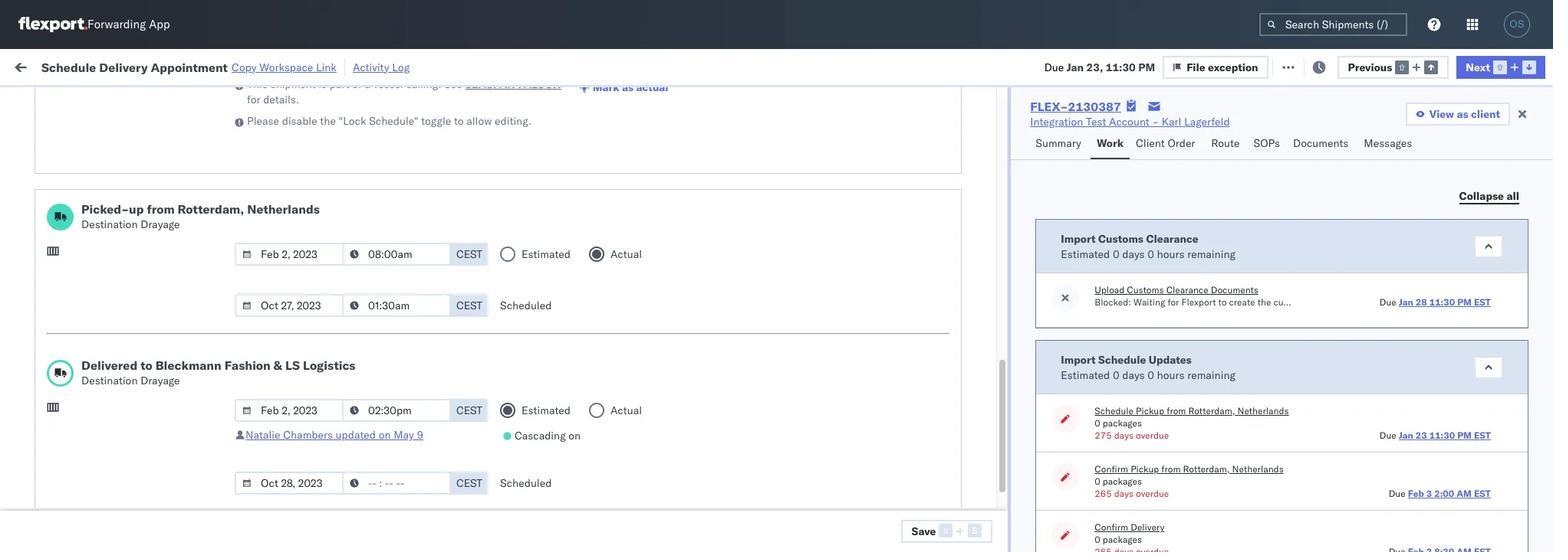 Task type: locate. For each thing, give the bounding box(es) containing it.
1 horizontal spatial work
[[1097, 137, 1124, 150]]

numbers inside mbl/mawb numbers button
[[1219, 125, 1257, 137]]

packages for schedule
[[1103, 418, 1142, 429]]

1 vertical spatial 14,
[[368, 287, 385, 301]]

2 resize handle column header from the left
[[436, 119, 454, 553]]

dec left 24,
[[345, 355, 366, 369]]

drayage down up
[[140, 218, 180, 232]]

resize handle column header
[[246, 119, 264, 553], [436, 119, 454, 553], [496, 119, 514, 553], [607, 119, 625, 553], [718, 119, 737, 553], [889, 119, 908, 553], [1026, 119, 1045, 553], [1137, 119, 1156, 553], [1351, 119, 1370, 553], [1463, 119, 1481, 553], [1514, 119, 1532, 553]]

0 horizontal spatial to
[[140, 358, 152, 373]]

2:59 am est, dec 14, 2022 for schedule pickup from los angeles, ca
[[274, 253, 414, 267]]

14,
[[368, 253, 385, 267], [368, 287, 385, 301]]

schedule pickup from los angeles, ca for flex-1846748
[[35, 118, 224, 132]]

import inside button
[[130, 59, 165, 73]]

my work
[[15, 56, 83, 77]]

1 vertical spatial appointment
[[126, 151, 189, 165]]

mbl/mawb
[[1163, 125, 1217, 137]]

0 vertical spatial upload customs clearance documents link
[[35, 218, 226, 234]]

rotterdam, down maeu9736123
[[1188, 406, 1235, 417]]

operator
[[1377, 125, 1414, 137]]

for inside this shipment is part of a vessel sailing. see seaspan falcon for details.
[[247, 93, 260, 107]]

1 overdue from the top
[[1136, 430, 1169, 442]]

- left "save"
[[866, 523, 873, 537]]

2023 for 11:30 pm est, jan 23, 2023
[[390, 422, 417, 436]]

edt, for 4th 'schedule pickup from los angeles, ca' link from the bottom of the page
[[320, 186, 344, 200]]

2 uetu5238478 from the top
[[1134, 287, 1209, 301]]

-
[[1152, 115, 1159, 129], [1163, 456, 1170, 470], [1170, 456, 1177, 470], [866, 523, 873, 537]]

4 lhuu7894563, uetu5238478 from the top
[[1052, 354, 1209, 368]]

flex-2130387 for 11:30 pm est, jan 28, 2023
[[940, 490, 1019, 503]]

0 vertical spatial karl
[[1162, 115, 1181, 129]]

1 vertical spatial integration
[[744, 523, 797, 537]]

1 destination from the top
[[81, 218, 138, 232]]

confirm for confirm delivery
[[35, 354, 74, 368]]

due for due jan 23 11:30 pm est
[[1380, 430, 1396, 442]]

3 resize handle column header from the left
[[496, 119, 514, 553]]

rotterdam, inside confirm pickup from rotterdam, netherlands 0 packages
[[1183, 464, 1230, 475]]

overdue for 265 days overdue
[[1136, 489, 1169, 500]]

due jan 23 11:30 pm est
[[1380, 430, 1491, 442]]

hours inside import customs clearance estimated 0 days 0 hours remaining
[[1157, 247, 1185, 261]]

app
[[149, 17, 170, 32]]

confirm for confirm pickup from los angeles, ca
[[35, 320, 74, 334]]

1 schedule pickup from los angeles, ca from the top
[[35, 118, 224, 132]]

2 vertical spatial -- : -- -- text field
[[342, 472, 451, 495]]

mmm d, yyyy text field down chambers on the bottom
[[235, 472, 344, 495]]

schedule pickup from los angeles, ca
[[35, 118, 224, 132], [35, 185, 224, 199], [35, 253, 224, 267], [35, 388, 224, 401], [35, 455, 224, 469]]

test123456 for upload customs clearance documents
[[1163, 220, 1228, 234]]

clearance inside import customs clearance estimated 0 days 0 hours remaining
[[1146, 232, 1199, 246]]

as right view
[[1457, 107, 1468, 121]]

snoozed
[[321, 95, 356, 106]]

confirm pickup from los angeles, ca link
[[35, 319, 218, 335]]

customs inside the upload customs clearance documents button
[[73, 219, 116, 233]]

confirm inside "confirm delivery 0 packages"
[[1095, 522, 1128, 534]]

msdu7304509
[[1052, 388, 1130, 402]]

3 schedule pickup from los angeles, ca link from the top
[[35, 252, 224, 267]]

1 vertical spatial mmm d, yyyy text field
[[235, 400, 344, 423]]

-- : -- -- text field
[[342, 243, 451, 266], [342, 400, 451, 423], [342, 472, 451, 495]]

4 schedule pickup from los angeles, ca link from the top
[[35, 387, 224, 402]]

bosch ocean test
[[633, 186, 721, 200], [744, 186, 832, 200], [633, 253, 721, 267], [633, 321, 721, 335], [744, 321, 832, 335]]

2 2:59 am est, dec 14, 2022 from the top
[[274, 287, 414, 301]]

1 mmm d, yyyy text field from the top
[[235, 243, 344, 266]]

3 1846748 from the top
[[973, 186, 1019, 200]]

6 fcl from the top
[[556, 422, 575, 436]]

0 vertical spatial 5,
[[369, 118, 379, 132]]

3 ceau7522281, hlxu6269489, hlxu8034992 from the top
[[1052, 219, 1290, 233]]

11:30 pm est, jan 23, 2023
[[274, 422, 417, 436]]

on left may
[[379, 429, 391, 443]]

schedule delivery appointment link for 1st the schedule delivery appointment button
[[35, 151, 189, 166]]

1 vertical spatial destination
[[81, 374, 138, 388]]

1 horizontal spatial lagerfeld
[[1184, 115, 1230, 129]]

dec
[[345, 253, 366, 267], [345, 287, 366, 301], [345, 321, 365, 335], [345, 355, 366, 369]]

1662119
[[973, 456, 1019, 470]]

1 vertical spatial edt,
[[320, 186, 344, 200]]

0 vertical spatial est
[[1474, 297, 1491, 308]]

1 horizontal spatial account
[[1109, 115, 1149, 129]]

0 vertical spatial ceau7522281, hlxu6269489, hlxu8034992
[[1052, 118, 1290, 132]]

cest for -- : -- -- text box
[[456, 299, 483, 313]]

0 vertical spatial hlxu8034992
[[1215, 118, 1290, 132]]

confirm down 265
[[1095, 522, 1128, 534]]

remaining for import schedule updates
[[1187, 369, 1236, 382]]

integration test account - karl lagerfeld
[[1030, 115, 1230, 129], [744, 523, 944, 537]]

0 vertical spatial schedule delivery appointment
[[35, 151, 189, 165]]

gvcu5265864 for 11:30 pm est, jan 23, 2023
[[1052, 422, 1128, 436]]

work
[[44, 56, 83, 77]]

14, for schedule pickup from los angeles, ca
[[368, 253, 385, 267]]

5 2:59 from the top
[[274, 388, 297, 402]]

schedule inside schedule pickup from rotterdam, netherlands 0 packages
[[1095, 406, 1134, 417]]

23, up flex-2130387 link
[[1086, 60, 1103, 74]]

8 resize handle column header from the left
[[1137, 119, 1156, 553]]

lagerfeld
[[1184, 115, 1230, 129], [898, 523, 944, 537]]

overdue down --
[[1136, 489, 1169, 500]]

2:59 am edt, nov 5, 2022 for 4th 'schedule pickup from los angeles, ca' link from the bottom of the page
[[274, 186, 408, 200]]

destination down the delivered
[[81, 374, 138, 388]]

3 hlxu8034992 from the top
[[1215, 219, 1290, 233]]

2 vertical spatial upload customs clearance documents
[[35, 489, 226, 503]]

scheduled for delivered to bleckmann fashion & ls logistics
[[500, 477, 552, 491]]

Search Work text field
[[1037, 55, 1204, 78]]

1 schedule pickup from los angeles, ca link from the top
[[35, 117, 224, 132]]

2 5, from the top
[[369, 186, 379, 200]]

view as client button
[[1406, 103, 1510, 126]]

upload customs clearance documents link down up
[[35, 218, 226, 234]]

1 2:59 from the top
[[274, 118, 297, 132]]

hlxu8034992 for upload customs clearance documents
[[1215, 219, 1290, 233]]

schedule pickup from los angeles, ca button down schedule pickup from rotterdam, netherlands link
[[35, 454, 224, 471]]

2:59 am est, dec 14, 2022
[[274, 253, 414, 267], [274, 287, 414, 301]]

test
[[1086, 115, 1106, 129], [700, 186, 721, 200], [812, 186, 832, 200], [700, 253, 721, 267], [700, 321, 721, 335], [812, 321, 832, 335], [800, 523, 820, 537]]

numbers
[[1219, 125, 1257, 137], [1052, 131, 1090, 143]]

schedule delivery appointment down workitem button
[[35, 151, 189, 165]]

1 remaining from the top
[[1187, 247, 1236, 261]]

2 schedule delivery appointment from the top
[[35, 286, 189, 300]]

1 horizontal spatial karl
[[1162, 115, 1181, 129]]

1 hours from the top
[[1157, 247, 1185, 261]]

please
[[247, 114, 279, 128]]

2:59 am edt, nov 5, 2022 for flex-1846748's 'schedule pickup from los angeles, ca' link
[[274, 118, 408, 132]]

test inside integration test account - karl lagerfeld 'link'
[[1086, 115, 1106, 129]]

--
[[1163, 456, 1177, 470]]

2 vertical spatial flex-2130387
[[940, 490, 1019, 503]]

from inside schedule pickup from rotterdam, netherlands 0 packages
[[1167, 406, 1186, 417]]

1 horizontal spatial integration test account - karl lagerfeld
[[1030, 115, 1230, 129]]

0 vertical spatial import
[[130, 59, 165, 73]]

4 schedule pickup from los angeles, ca from the top
[[35, 388, 224, 401]]

angeles, down picked-up from rotterdam, netherlands destination drayage
[[165, 253, 207, 267]]

pickup for 4th schedule pickup from los angeles, ca button from the bottom
[[83, 185, 117, 199]]

ca inside button
[[203, 320, 218, 334]]

2023 right 28,
[[390, 490, 417, 503]]

schedule pickup from los angeles, ca down schedule pickup from rotterdam, netherlands link
[[35, 455, 224, 469]]

from inside picked-up from rotterdam, netherlands destination drayage
[[147, 202, 175, 217]]

2 gvcu5265864 from the top
[[1052, 489, 1128, 503]]

delivery down 265 days overdue
[[1131, 522, 1164, 534]]

os
[[1510, 18, 1524, 30]]

karl left "save"
[[876, 523, 895, 537]]

2 vertical spatial hlxu6269489,
[[1134, 219, 1212, 233]]

lhuu7894563, uetu5238478 for confirm delivery
[[1052, 354, 1209, 368]]

jan down 13,
[[351, 422, 368, 436]]

1 horizontal spatial exception
[[1312, 59, 1362, 73]]

confirm left the delivered
[[35, 354, 74, 368]]

actual
[[636, 81, 668, 94]]

205 on track
[[353, 59, 416, 73]]

ceau7522281,
[[1052, 118, 1131, 132], [1052, 152, 1131, 166], [1052, 219, 1131, 233]]

flex-2130384
[[940, 523, 1019, 537]]

schedule pickup from los angeles, ca button up schedule pickup from rotterdam, netherlands link
[[35, 387, 224, 404]]

- inside 'link'
[[1152, 115, 1159, 129]]

packages inside confirm pickup from rotterdam, netherlands 0 packages
[[1103, 476, 1142, 488]]

confirm inside "link"
[[35, 354, 74, 368]]

0 vertical spatial schedule delivery appointment link
[[35, 151, 189, 166]]

5, down deadline button
[[369, 186, 379, 200]]

3 uetu5238478 from the top
[[1134, 321, 1209, 334]]

4 uetu5238478 from the top
[[1134, 354, 1209, 368]]

2130387 up '1662119'
[[973, 422, 1019, 436]]

import inside import schedule updates estimated 0 days 0 hours remaining
[[1061, 353, 1096, 367]]

schedule pickup from los angeles, ca link for flex-1893174
[[35, 387, 224, 402]]

abcd1234560
[[1052, 456, 1128, 469]]

1 vertical spatial remaining
[[1187, 369, 1236, 382]]

rotterdam, inside picked-up from rotterdam, netherlands destination drayage
[[178, 202, 244, 217]]

1 5, from the top
[[369, 118, 379, 132]]

2023 right updated
[[390, 422, 417, 436]]

5 ocean fcl from the top
[[522, 321, 575, 335]]

24,
[[368, 355, 385, 369]]

3 schedule pickup from los angeles, ca button from the top
[[35, 252, 224, 269]]

1 test123456 from the top
[[1163, 118, 1228, 132]]

confirm inside button
[[35, 320, 74, 334]]

this shipment is part of a vessel sailing. see seaspan falcon for details.
[[247, 77, 561, 107]]

2130387 for 11:30 pm est, jan 23, 2023
[[973, 422, 1019, 436]]

mmm d, yyyy text field up 7:00 at the left of page
[[235, 295, 344, 318]]

0 horizontal spatial file exception
[[1187, 60, 1258, 74]]

rotterdam, inside schedule pickup from rotterdam, netherlands
[[145, 414, 199, 428]]

2022 up -- : -- -- text box
[[388, 253, 414, 267]]

gvcu5265864 up abcd1234560
[[1052, 422, 1128, 436]]

hlxu8034992 for schedule pickup from los angeles, ca
[[1215, 118, 1290, 132]]

2 vertical spatial upload
[[35, 489, 70, 503]]

mmm d, yyyy text field up chambers on the bottom
[[235, 400, 344, 423]]

jan up flex-2130387 link
[[1067, 60, 1084, 74]]

2 scheduled from the top
[[500, 477, 552, 491]]

abcdefg78456546 for schedule pickup from los angeles, ca
[[1163, 253, 1267, 267]]

lagerfeld up "route"
[[1184, 115, 1230, 129]]

netherlands for picked-up from rotterdam, netherlands destination drayage
[[247, 202, 320, 217]]

7 fcl from the top
[[556, 490, 575, 503]]

1 vertical spatial upload
[[1095, 285, 1125, 296]]

work inside button
[[168, 59, 194, 73]]

upload customs clearance documents link down schedule pickup from rotterdam, netherlands link
[[35, 488, 226, 503]]

los up the upload customs clearance documents button
[[145, 185, 162, 199]]

0 vertical spatial packages
[[1103, 418, 1142, 429]]

file up "mbl/mawb"
[[1187, 60, 1205, 74]]

1 edt, from the top
[[320, 118, 344, 132]]

0 vertical spatial work
[[168, 59, 194, 73]]

1 horizontal spatial numbers
[[1219, 125, 1257, 137]]

netherlands inside schedule pickup from rotterdam, netherlands 0 packages
[[1237, 406, 1289, 417]]

packages down 265 days overdue
[[1103, 535, 1142, 546]]

2 1846748 from the top
[[973, 152, 1019, 166]]

forwarding app
[[87, 17, 170, 32]]

next button
[[1457, 56, 1545, 79]]

allow
[[466, 114, 492, 128]]

0 vertical spatial remaining
[[1187, 247, 1236, 261]]

los for first schedule pickup from los angeles, ca button from the bottom
[[145, 455, 162, 469]]

2130387 up 2130384
[[973, 490, 1019, 503]]

from up the delivered
[[113, 320, 136, 334]]

11:30 for due jan 23, 11:30 pm
[[1106, 60, 1136, 74]]

los down the upload customs clearance documents button
[[145, 253, 162, 267]]

packages up 275 days overdue
[[1103, 418, 1142, 429]]

order
[[1168, 137, 1195, 150]]

drayage down bleckmann
[[140, 374, 180, 388]]

maeu9408431 down maeu9736123
[[1163, 422, 1241, 436]]

1 schedule pickup from los angeles, ca button from the top
[[35, 117, 224, 134]]

1 vertical spatial confirm delivery button
[[1095, 522, 1164, 535]]

0 vertical spatial scheduled
[[500, 299, 552, 313]]

1 vertical spatial schedule delivery appointment
[[35, 286, 189, 300]]

container numbers
[[1052, 119, 1093, 143]]

4 schedule pickup from los angeles, ca button from the top
[[35, 387, 224, 404]]

schedule pickup from rotterdam, netherlands button down maeu9736123
[[1095, 406, 1289, 418]]

gvcu5265864
[[1052, 422, 1128, 436], [1052, 489, 1128, 503]]

import schedule updates estimated 0 days 0 hours remaining
[[1061, 353, 1236, 382]]

delivered to bleckmann fashion & ls logistics destination drayage
[[81, 358, 355, 388]]

schedule pickup from los angeles, ca button down the upload customs clearance documents button
[[35, 252, 224, 269]]

(0)
[[250, 59, 270, 73]]

edt, down snoozed
[[320, 118, 344, 132]]

ceau7522281, hlxu6269489, hlxu8034992 for schedule pickup from los angeles, ca
[[1052, 118, 1290, 132]]

the
[[320, 114, 336, 128]]

confirm for confirm pickup from rotterdam, netherlands 0 packages
[[1095, 464, 1128, 475]]

1 packages from the top
[[1103, 418, 1142, 429]]

hours inside import schedule updates estimated 0 days 0 hours remaining
[[1157, 369, 1185, 382]]

action
[[1499, 59, 1533, 73]]

appointment up ready for work, blocked, in progress
[[151, 59, 228, 75]]

exception down 'search shipments (/)' text field
[[1312, 59, 1362, 73]]

1 vertical spatial integration test account - karl lagerfeld
[[744, 523, 944, 537]]

natalie chambers updated on may 9
[[245, 429, 424, 443]]

lhuu7894563, for confirm pickup from los angeles, ca
[[1052, 321, 1131, 334]]

from right up
[[147, 202, 175, 217]]

netherlands for confirm pickup from rotterdam, netherlands 0 packages
[[1232, 464, 1284, 475]]

hlxu6269489,
[[1134, 118, 1212, 132], [1134, 152, 1212, 166], [1134, 219, 1212, 233]]

cest for 2nd -- : -- -- text field
[[456, 404, 483, 418]]

1 schedule delivery appointment from the top
[[35, 151, 189, 165]]

1 uetu5238478 from the top
[[1134, 253, 1209, 267]]

0 vertical spatial overdue
[[1136, 430, 1169, 442]]

remaining inside import schedule updates estimated 0 days 0 hours remaining
[[1187, 369, 1236, 382]]

est right 2:00
[[1474, 489, 1491, 500]]

1 vertical spatial hlxu6269489,
[[1134, 152, 1212, 166]]

destination inside picked-up from rotterdam, netherlands destination drayage
[[81, 218, 138, 232]]

ocean fcl for schedule pickup from los angeles, ca button related to flex-1846748
[[522, 118, 575, 132]]

appointment
[[151, 59, 228, 75], [126, 151, 189, 165], [126, 286, 189, 300]]

documents inside the upload customs clearance documents button
[[171, 219, 226, 233]]

3 2:59 from the top
[[274, 253, 297, 267]]

log
[[392, 60, 410, 74]]

3 1889466 from the top
[[973, 321, 1019, 335]]

netherlands inside schedule pickup from rotterdam, netherlands
[[35, 429, 95, 443]]

3 est from the top
[[1474, 489, 1491, 500]]

0 horizontal spatial karl
[[876, 523, 895, 537]]

packages inside schedule pickup from rotterdam, netherlands 0 packages
[[1103, 418, 1142, 429]]

to inside delivered to bleckmann fashion & ls logistics destination drayage
[[140, 358, 152, 373]]

1 hlxu8034992 from the top
[[1215, 118, 1290, 132]]

1 vertical spatial maeu9408431
[[1163, 490, 1241, 503]]

11:30
[[1106, 60, 1136, 74], [1429, 297, 1455, 308], [274, 422, 304, 436], [1429, 430, 1455, 442], [274, 490, 304, 503]]

1 vertical spatial import
[[1061, 232, 1096, 246]]

2 14, from the top
[[368, 287, 385, 301]]

disable
[[282, 114, 317, 128]]

2 lhuu7894563, uetu5238478 from the top
[[1052, 287, 1209, 301]]

dec up 9:00 am est, dec 24, 2022
[[345, 321, 365, 335]]

est, for confirm pickup from los angeles, ca button
[[319, 321, 342, 335]]

0 vertical spatial destination
[[81, 218, 138, 232]]

1 flex-1889466 from the top
[[940, 253, 1019, 267]]

as
[[622, 81, 634, 94], [1457, 107, 1468, 121]]

2 1889466 from the top
[[973, 287, 1019, 301]]

edt, down deadline button
[[320, 186, 344, 200]]

0 inside confirm pickup from rotterdam, netherlands 0 packages
[[1095, 476, 1100, 488]]

1 vertical spatial -- : -- -- text field
[[342, 400, 451, 423]]

packages up 265 days overdue
[[1103, 476, 1142, 488]]

est,
[[320, 253, 343, 267], [320, 287, 343, 301], [319, 321, 342, 335], [320, 355, 343, 369], [320, 388, 343, 402], [326, 422, 349, 436], [326, 490, 349, 503]]

sailing.
[[406, 77, 441, 91]]

1 vertical spatial overdue
[[1136, 489, 1169, 500]]

1 horizontal spatial integration
[[1030, 115, 1083, 129]]

schedule inside schedule pickup from rotterdam, netherlands
[[35, 414, 81, 428]]

on left log
[[376, 59, 388, 73]]

activity log
[[353, 60, 410, 74]]

2 schedule delivery appointment button from the top
[[35, 286, 189, 303]]

rotterdam, inside schedule pickup from rotterdam, netherlands 0 packages
[[1188, 406, 1235, 417]]

confirm up confirm delivery
[[35, 320, 74, 334]]

4 2:59 from the top
[[274, 287, 297, 301]]

1 vertical spatial est
[[1474, 430, 1491, 442]]

delivery for 2nd the schedule delivery appointment button from the top of the page
[[83, 286, 123, 300]]

collapse
[[1459, 189, 1504, 203]]

confirm delivery 0 packages
[[1095, 522, 1164, 546]]

1889466 for schedule pickup from los angeles, ca
[[973, 253, 1019, 267]]

5 fcl from the top
[[556, 321, 575, 335]]

4 flex-1889466 from the top
[[940, 355, 1019, 369]]

1 vertical spatial mmm d, yyyy text field
[[235, 472, 344, 495]]

mmm d, yyyy text field up 7:00 at the left of page
[[235, 243, 344, 266]]

0 vertical spatial 2023
[[385, 388, 411, 402]]

2 schedule delivery appointment link from the top
[[35, 286, 189, 301]]

0 inside schedule pickup from rotterdam, netherlands 0 packages
[[1095, 418, 1100, 429]]

1 vertical spatial packages
[[1103, 476, 1142, 488]]

os button
[[1499, 7, 1535, 42]]

overdue
[[1136, 430, 1169, 442], [1136, 489, 1169, 500]]

0 horizontal spatial schedule pickup from rotterdam, netherlands button
[[35, 413, 244, 445]]

1 drayage from the top
[[140, 218, 180, 232]]

3 schedule pickup from los angeles, ca from the top
[[35, 253, 224, 267]]

schedule pickup from rotterdam, netherlands button down the delivered
[[35, 413, 244, 445]]

1846748
[[973, 118, 1019, 132], [973, 152, 1019, 166], [973, 186, 1019, 200], [973, 220, 1019, 234]]

1 vertical spatial account
[[823, 523, 863, 537]]

0 horizontal spatial work
[[168, 59, 194, 73]]

to right the delivered
[[140, 358, 152, 373]]

from inside schedule pickup from rotterdam, netherlands
[[119, 414, 142, 428]]

-- : -- -- text field down may
[[342, 472, 451, 495]]

2 vertical spatial ceau7522281,
[[1052, 219, 1131, 233]]

rotterdam, down bleckmann
[[145, 414, 199, 428]]

flex-2130387 up the flex-1662119 at the bottom right of page
[[940, 422, 1019, 436]]

ca
[[210, 118, 224, 132], [210, 185, 224, 199], [210, 253, 224, 267], [203, 320, 218, 334], [210, 388, 224, 401], [210, 455, 224, 469]]

ocean fcl
[[522, 118, 575, 132], [522, 186, 575, 200], [522, 253, 575, 267], [522, 287, 575, 301], [522, 321, 575, 335], [522, 422, 575, 436], [522, 490, 575, 503]]

1 ceau7522281, from the top
[[1052, 118, 1131, 132]]

2 ocean fcl from the top
[[522, 186, 575, 200]]

import for import work
[[130, 59, 165, 73]]

2022 right 24,
[[388, 355, 414, 369]]

destination down picked-
[[81, 218, 138, 232]]

schedule delivery appointment button down workitem button
[[35, 151, 189, 168]]

2 cest from the top
[[456, 299, 483, 313]]

editing.
[[495, 114, 532, 128]]

2:59 am edt, nov 5, 2022 down deadline button
[[274, 186, 408, 200]]

nov
[[346, 118, 366, 132], [346, 186, 366, 200]]

mark as actual
[[593, 81, 668, 94]]

flex-
[[1030, 99, 1068, 114], [940, 118, 973, 132], [940, 152, 973, 166], [940, 186, 973, 200], [940, 220, 973, 234], [940, 253, 973, 267], [940, 287, 973, 301], [940, 321, 973, 335], [940, 355, 973, 369], [940, 388, 973, 402], [940, 422, 973, 436], [940, 456, 973, 470], [940, 490, 973, 503], [940, 523, 973, 537]]

3 test123456 from the top
[[1163, 220, 1228, 234]]

0 vertical spatial to
[[454, 114, 464, 128]]

1 2:59 am edt, nov 5, 2022 from the top
[[274, 118, 408, 132]]

my
[[15, 56, 40, 77]]

6 ocean fcl from the top
[[522, 422, 575, 436]]

hours for clearance
[[1157, 247, 1185, 261]]

from inside confirm pickup from rotterdam, netherlands 0 packages
[[1161, 464, 1181, 475]]

1 vertical spatial flex-2130387
[[940, 422, 1019, 436]]

2022 down -- : -- -- text box
[[387, 321, 413, 335]]

2022 for 'schedule pickup from los angeles, ca' link corresponding to flex-1889466
[[388, 253, 414, 267]]

0 vertical spatial hlxu6269489,
[[1134, 118, 1212, 132]]

2023 for 11:30 pm est, jan 28, 2023
[[390, 490, 417, 503]]

7 resize handle column header from the left
[[1026, 119, 1045, 553]]

confirm delivery button down confirm pickup from los angeles, ca button
[[35, 353, 117, 370]]

3 hlxu6269489, from the top
[[1134, 219, 1212, 233]]

view
[[1429, 107, 1454, 121]]

1 vertical spatial work
[[1097, 137, 1124, 150]]

0 vertical spatial ceau7522281,
[[1052, 118, 1131, 132]]

1889466 for confirm pickup from los angeles, ca
[[973, 321, 1019, 335]]

2 vertical spatial 23,
[[371, 422, 388, 436]]

0 vertical spatial edt,
[[320, 118, 344, 132]]

0 vertical spatial schedule delivery appointment button
[[35, 151, 189, 168]]

1 1846748 from the top
[[973, 118, 1019, 132]]

0 vertical spatial 2:59 am edt, nov 5, 2022
[[274, 118, 408, 132]]

days
[[1122, 247, 1145, 261], [1122, 369, 1145, 382], [1114, 430, 1134, 442], [1114, 489, 1134, 500]]

2 vertical spatial 2130387
[[973, 490, 1019, 503]]

all
[[1507, 189, 1519, 203]]

remaining for import customs clearance
[[1187, 247, 1236, 261]]

0 horizontal spatial lagerfeld
[[898, 523, 944, 537]]

edt, for flex-1846748's 'schedule pickup from los angeles, ca' link
[[320, 118, 344, 132]]

0 horizontal spatial numbers
[[1052, 131, 1090, 143]]

23, down -- : -- -- text box
[[367, 321, 384, 335]]

0 vertical spatial test123456
[[1163, 118, 1228, 132]]

1 vertical spatial schedule delivery appointment button
[[35, 286, 189, 303]]

2 actual from the top
[[610, 404, 642, 418]]

1 vertical spatial 2:59 am est, dec 14, 2022
[[274, 287, 414, 301]]

2 vertical spatial import
[[1061, 353, 1096, 367]]

numbers inside container numbers
[[1052, 131, 1090, 143]]

2:59 for flex-1846748's 'schedule pickup from los angeles, ca' link
[[274, 118, 297, 132]]

1 vertical spatial scheduled
[[500, 477, 552, 491]]

1 lhuu7894563, uetu5238478 from the top
[[1052, 253, 1209, 267]]

flex-2130387 up flex-2130384
[[940, 490, 1019, 503]]

seaspan falcon link
[[465, 77, 561, 92]]

1 1889466 from the top
[[973, 253, 1019, 267]]

1 upload customs clearance documents link from the top
[[35, 218, 226, 234]]

1 ceau7522281, hlxu6269489, hlxu8034992 from the top
[[1052, 118, 1290, 132]]

netherlands
[[247, 202, 320, 217], [1237, 406, 1289, 417], [35, 429, 95, 443], [1232, 464, 1284, 475]]

1889466 for schedule delivery appointment
[[973, 287, 1019, 301]]

1 vertical spatial ceau7522281, hlxu6269489, hlxu8034992
[[1052, 152, 1290, 166]]

maeu9408431 down confirm pickup from rotterdam, netherlands 0 packages
[[1163, 490, 1241, 503]]

1 vertical spatial actual
[[610, 404, 642, 418]]

schedule delivery appointment link down workitem button
[[35, 151, 189, 166]]

days inside import customs clearance estimated 0 days 0 hours remaining
[[1122, 247, 1145, 261]]

packages inside "confirm delivery 0 packages"
[[1103, 535, 1142, 546]]

1 scheduled from the top
[[500, 299, 552, 313]]

1 est from the top
[[1474, 297, 1491, 308]]

los for 4th schedule pickup from los angeles, ca button from the bottom
[[145, 185, 162, 199]]

account inside 'link'
[[1109, 115, 1149, 129]]

4 fcl from the top
[[556, 287, 575, 301]]

1 vertical spatial to
[[140, 358, 152, 373]]

remaining inside import customs clearance estimated 0 days 0 hours remaining
[[1187, 247, 1236, 261]]

upload customs clearance documents down import customs clearance estimated 0 days 0 hours remaining
[[1095, 285, 1258, 296]]

import inside import customs clearance estimated 0 days 0 hours remaining
[[1061, 232, 1096, 246]]

upload
[[35, 219, 70, 233], [1095, 285, 1125, 296], [35, 489, 70, 503]]

1 vertical spatial 2023
[[390, 422, 417, 436]]

angeles, inside button
[[158, 320, 201, 334]]

on
[[376, 59, 388, 73], [379, 429, 391, 443], [569, 429, 581, 443]]

pickup inside button
[[77, 320, 110, 334]]

netherlands inside confirm pickup from rotterdam, netherlands 0 packages
[[1232, 464, 1284, 475]]

1 vertical spatial as
[[1457, 107, 1468, 121]]

documents inside documents 'button'
[[1293, 137, 1349, 150]]

1 flex-1846748 from the top
[[940, 118, 1019, 132]]

4 lhuu7894563, from the top
[[1052, 354, 1131, 368]]

schedule pickup from los angeles, ca link up up
[[35, 184, 224, 200]]

4 ocean fcl from the top
[[522, 287, 575, 301]]

schedule inside import schedule updates estimated 0 days 0 hours remaining
[[1098, 353, 1146, 367]]

ocean fcl for confirm pickup from los angeles, ca button
[[522, 321, 575, 335]]

pickup for schedule pickup from los angeles, ca button corresponding to flex-1889466
[[83, 253, 117, 267]]

1 vertical spatial 5,
[[369, 186, 379, 200]]

1 ocean fcl from the top
[[522, 118, 575, 132]]

MMM D, YYYY text field
[[235, 295, 344, 318], [235, 400, 344, 423]]

delivery for confirm delivery button to the left
[[77, 354, 117, 368]]

as right mark
[[622, 81, 634, 94]]

2 overdue from the top
[[1136, 489, 1169, 500]]

0 vertical spatial -- : -- -- text field
[[342, 243, 451, 266]]

karl inside 'link'
[[1162, 115, 1181, 129]]

0 vertical spatial 2130387
[[1068, 99, 1121, 114]]

ca for schedule pickup from los angeles, ca button corresponding to flex-1889466
[[210, 253, 224, 267]]

3 lhuu7894563, uetu5238478 from the top
[[1052, 321, 1209, 334]]

netherlands inside picked-up from rotterdam, netherlands destination drayage
[[247, 202, 320, 217]]

14, up -- : -- -- text box
[[368, 253, 385, 267]]

netherlands for schedule pickup from rotterdam, netherlands
[[35, 429, 95, 443]]

0 vertical spatial as
[[622, 81, 634, 94]]

batch action button
[[1443, 55, 1543, 78]]

0 horizontal spatial account
[[823, 523, 863, 537]]

delivery down workitem button
[[83, 151, 123, 165]]

pm
[[1138, 60, 1155, 74], [1457, 297, 1472, 308], [300, 321, 316, 335], [306, 422, 323, 436], [1457, 430, 1472, 442], [306, 490, 323, 503]]

drayage
[[140, 218, 180, 232], [140, 374, 180, 388]]

-- : -- -- text field up -- : -- -- text box
[[342, 243, 451, 266]]

as for view
[[1457, 107, 1468, 121]]

overdue for 275 days overdue
[[1136, 430, 1169, 442]]

exception up mbl/mawb numbers button at the top of the page
[[1208, 60, 1258, 74]]

as inside button
[[1457, 107, 1468, 121]]

edt,
[[320, 118, 344, 132], [320, 186, 344, 200]]

file down 'search shipments (/)' text field
[[1291, 59, 1309, 73]]

from up 265 days overdue
[[1161, 464, 1181, 475]]

1 vertical spatial lagerfeld
[[898, 523, 944, 537]]

5, right "lock
[[369, 118, 379, 132]]

2 2:59 from the top
[[274, 186, 297, 200]]

4 cest from the top
[[456, 477, 483, 491]]

1 vertical spatial schedule delivery appointment link
[[35, 286, 189, 301]]

shipment
[[270, 77, 316, 91]]

seaspan
[[465, 77, 515, 91]]

appointment up confirm pickup from los angeles, ca
[[126, 286, 189, 300]]

2 packages from the top
[[1103, 476, 1142, 488]]

rotterdam, right --
[[1183, 464, 1230, 475]]

ocean fcl for 4th schedule pickup from los angeles, ca button from the bottom
[[522, 186, 575, 200]]

lhuu7894563,
[[1052, 253, 1131, 267], [1052, 287, 1131, 301], [1052, 321, 1131, 334], [1052, 354, 1131, 368]]

2 edt, from the top
[[320, 186, 344, 200]]

confirm inside confirm pickup from rotterdam, netherlands 0 packages
[[1095, 464, 1128, 475]]

los up bleckmann
[[138, 320, 156, 334]]

delivery up confirm pickup from los angeles, ca link
[[83, 286, 123, 300]]

details.
[[263, 93, 299, 107]]

2:59 am est, dec 14, 2022 for schedule delivery appointment
[[274, 287, 414, 301]]

delivery inside "link"
[[77, 354, 117, 368]]

from down maeu9736123
[[1167, 406, 1186, 417]]

flex-1846748 button
[[915, 115, 1023, 136], [915, 115, 1023, 136], [915, 148, 1023, 170], [915, 148, 1023, 170], [915, 182, 1023, 204], [915, 182, 1023, 204], [915, 216, 1023, 237], [915, 216, 1023, 237]]

1 vertical spatial 2:59 am edt, nov 5, 2022
[[274, 186, 408, 200]]

2 vertical spatial hlxu8034992
[[1215, 219, 1290, 233]]

0 vertical spatial hours
[[1157, 247, 1185, 261]]

confirm delivery
[[35, 354, 117, 368]]

ceau7522281, for upload customs clearance documents
[[1052, 219, 1131, 233]]

los inside button
[[138, 320, 156, 334]]

1 nov from the top
[[346, 118, 366, 132]]

MMM D, YYYY text field
[[235, 243, 344, 266], [235, 472, 344, 495]]

appointment down workitem button
[[126, 151, 189, 165]]

cascading on
[[515, 429, 581, 443]]

2 hours from the top
[[1157, 369, 1185, 382]]

14, up 7:00 pm est, dec 23, 2022
[[368, 287, 385, 301]]

flex-2130387 link
[[1030, 99, 1121, 114]]

0 vertical spatial integration
[[1030, 115, 1083, 129]]

1 gvcu5265864 from the top
[[1052, 422, 1128, 436]]

rotterdam, for schedule pickup from rotterdam, netherlands 0 packages
[[1188, 406, 1235, 417]]

gvcu5265864 for 11:30 pm est, jan 28, 2023
[[1052, 489, 1128, 503]]

3 packages from the top
[[1103, 535, 1142, 546]]

work,
[[162, 95, 187, 106]]

1 hlxu6269489, from the top
[[1134, 118, 1212, 132]]

schedule delivery appointment button up confirm pickup from los angeles, ca link
[[35, 286, 189, 303]]

lhuu7894563, uetu5238478 for confirm pickup from los angeles, ca
[[1052, 321, 1209, 334]]

ceau7522281, hlxu6269489, hlxu8034992
[[1052, 118, 1290, 132], [1052, 152, 1290, 166], [1052, 219, 1290, 233]]

of
[[352, 77, 362, 91]]

2 hlxu8034992 from the top
[[1215, 152, 1290, 166]]

est, for 2nd the schedule delivery appointment button from the top of the page
[[320, 287, 343, 301]]

numbers for mbl/mawb numbers
[[1219, 125, 1257, 137]]

los for schedule pickup from los angeles, ca button related to flex-1846748
[[145, 118, 162, 132]]

2023 right 13,
[[385, 388, 411, 402]]

2 vertical spatial est
[[1474, 489, 1491, 500]]



Task type: vqa. For each thing, say whether or not it's contained in the screenshot.
left Documents "button"
no



Task type: describe. For each thing, give the bounding box(es) containing it.
abcdefg78456546 for confirm pickup from los angeles, ca
[[1163, 321, 1267, 335]]

estimated inside import schedule updates estimated 0 days 0 hours remaining
[[1061, 369, 1110, 382]]

2:59 for 4th 'schedule pickup from los angeles, ca' link from the bottom of the page
[[274, 186, 297, 200]]

cest for third -- : -- -- text field from the bottom of the page
[[456, 248, 483, 262]]

pickup for schedule pickup from los angeles, ca button related to flex-1846748
[[83, 118, 117, 132]]

destination inside delivered to bleckmann fashion & ls logistics destination drayage
[[81, 374, 138, 388]]

confirm pickup from rotterdam, netherlands button
[[1095, 464, 1284, 476]]

hours for updates
[[1157, 369, 1185, 382]]

1 actual from the top
[[610, 248, 642, 262]]

2 fcl from the top
[[556, 186, 575, 200]]

picked-
[[81, 202, 129, 217]]

integration test account - karl lagerfeld link
[[1030, 114, 1230, 130]]

lhuu7894563, for confirm delivery
[[1052, 354, 1131, 368]]

from up up
[[119, 185, 142, 199]]

snooze
[[462, 125, 492, 137]]

4 flex-1846748 from the top
[[940, 220, 1019, 234]]

4 1846748 from the top
[[973, 220, 1019, 234]]

chambers
[[283, 429, 333, 443]]

schedule pickup from los angeles, ca link for flex-1846748
[[35, 117, 224, 132]]

2022 for flex-1846748's 'schedule pickup from los angeles, ca' link
[[382, 118, 408, 132]]

container
[[1052, 119, 1093, 130]]

rotterdam, for schedule pickup from rotterdam, netherlands
[[145, 414, 199, 428]]

est, for schedule pickup from los angeles, ca button corresponding to flex-1889466
[[320, 253, 343, 267]]

ready for work, blocked, in progress
[[118, 95, 279, 106]]

2130387 for 11:30 pm est, jan 28, 2023
[[973, 490, 1019, 503]]

205
[[353, 59, 373, 73]]

los for confirm pickup from los angeles, ca button
[[138, 320, 156, 334]]

6 resize handle column header from the left
[[889, 119, 908, 553]]

2 schedule pickup from los angeles, ca button from the top
[[35, 184, 224, 201]]

activity
[[353, 60, 389, 74]]

lhuu7894563, for schedule pickup from los angeles, ca
[[1052, 253, 1131, 267]]

pm up integration test account - karl lagerfeld 'link'
[[1138, 60, 1155, 74]]

- down 275 days overdue
[[1163, 456, 1170, 470]]

messages
[[1364, 137, 1412, 150]]

ceau7522281, for schedule pickup from los angeles, ca
[[1052, 118, 1131, 132]]

client order
[[1136, 137, 1195, 150]]

previous
[[1348, 60, 1392, 74]]

pm down chambers on the bottom
[[306, 490, 323, 503]]

5 schedule pickup from los angeles, ca from the top
[[35, 455, 224, 469]]

0 vertical spatial 23,
[[1086, 60, 1103, 74]]

2022 for confirm delivery "link"
[[388, 355, 414, 369]]

angeles, down bleckmann
[[165, 388, 207, 401]]

pm left updated
[[306, 422, 323, 436]]

due for due jan 23, 11:30 pm
[[1044, 60, 1064, 74]]

lhuu7894563, uetu5238478 for schedule pickup from los angeles, ca
[[1052, 253, 1209, 267]]

1 vertical spatial karl
[[876, 523, 895, 537]]

test123456 for schedule pickup from los angeles, ca
[[1163, 118, 1228, 132]]

pm right 28
[[1457, 297, 1472, 308]]

5, for 4th 'schedule pickup from los angeles, ca' link from the bottom of the page
[[369, 186, 379, 200]]

at
[[305, 59, 315, 73]]

mode
[[522, 125, 545, 137]]

as for mark
[[622, 81, 634, 94]]

confirm for confirm delivery 0 packages
[[1095, 522, 1128, 534]]

2 flex-1846748 from the top
[[940, 152, 1019, 166]]

los for flex-1893174's schedule pickup from los angeles, ca button
[[145, 388, 162, 401]]

2 hlxu6269489, from the top
[[1134, 152, 1212, 166]]

drayage inside delivered to bleckmann fashion & ls logistics destination drayage
[[140, 374, 180, 388]]

delivery inside "confirm delivery 0 packages"
[[1131, 522, 1164, 534]]

documents button
[[1287, 130, 1358, 160]]

11 resize handle column header from the left
[[1514, 119, 1532, 553]]

jan left 28
[[1399, 297, 1413, 308]]

ocean fcl for 2nd the schedule delivery appointment button from the top of the page
[[522, 287, 575, 301]]

1 horizontal spatial to
[[454, 114, 464, 128]]

snoozed no
[[321, 95, 375, 106]]

1 horizontal spatial file exception
[[1291, 59, 1362, 73]]

ca for first schedule pickup from los angeles, ca button from the bottom
[[210, 455, 224, 469]]

flex-1889466 for confirm delivery
[[940, 355, 1019, 369]]

2 upload customs clearance documents link from the top
[[35, 488, 226, 503]]

- down schedule pickup from rotterdam, netherlands 0 packages
[[1170, 456, 1177, 470]]

10 resize handle column header from the left
[[1463, 119, 1481, 553]]

abcdefg78456546 for schedule delivery appointment
[[1163, 287, 1267, 301]]

blocked,
[[189, 95, 227, 106]]

jan left 23
[[1399, 430, 1413, 442]]

ocean fcl for schedule pickup from los angeles, ca button corresponding to flex-1889466
[[522, 253, 575, 267]]

mbl/mawb numbers
[[1163, 125, 1257, 137]]

2:00
[[1434, 489, 1454, 500]]

confirm pickup from rotterdam, netherlands 0 packages
[[1095, 464, 1284, 488]]

2 test123456 from the top
[[1163, 152, 1228, 166]]

1 horizontal spatial schedule pickup from rotterdam, netherlands button
[[1095, 406, 1289, 418]]

7 ocean fcl from the top
[[522, 490, 575, 503]]

mode button
[[514, 122, 610, 137]]

2 mmm d, yyyy text field from the top
[[235, 400, 344, 423]]

link
[[316, 60, 337, 74]]

batch action
[[1466, 59, 1533, 73]]

5 schedule pickup from los angeles, ca button from the top
[[35, 454, 224, 471]]

schedule delivery appointment copy workspace link
[[41, 59, 337, 75]]

workspace
[[259, 60, 313, 74]]

natalie chambers updated on may 9 button
[[245, 429, 424, 443]]

this
[[247, 77, 268, 91]]

view as client
[[1429, 107, 1500, 121]]

5, for flex-1846748's 'schedule pickup from los angeles, ca' link
[[369, 118, 379, 132]]

2 schedule pickup from los angeles, ca link from the top
[[35, 184, 224, 200]]

2 nov from the top
[[346, 186, 366, 200]]

schedule pickup from rotterdam, netherlands
[[35, 414, 199, 443]]

2 schedule pickup from los angeles, ca from the top
[[35, 185, 224, 199]]

pickup inside confirm pickup from rotterdam, netherlands 0 packages
[[1131, 464, 1159, 475]]

7:00 pm est, dec 23, 2022
[[274, 321, 413, 335]]

progress
[[240, 95, 279, 106]]

2 ceau7522281, from the top
[[1052, 152, 1131, 166]]

forwarding
[[87, 17, 146, 32]]

updates
[[1149, 353, 1191, 367]]

flexport. image
[[18, 17, 87, 32]]

filtered by:
[[15, 94, 70, 108]]

logistics
[[303, 358, 355, 373]]

0 vertical spatial flex-2130387
[[1030, 99, 1121, 114]]

angeles, down work,
[[165, 118, 207, 132]]

workitem button
[[9, 122, 249, 137]]

flex-1889466 for schedule delivery appointment
[[940, 287, 1019, 301]]

schedule pickup from los angeles, ca link for flex-1889466
[[35, 252, 224, 267]]

schedule pickup from rotterdam, netherlands link
[[35, 413, 244, 444]]

bosch for 2:59 am est, dec 14, 2022
[[633, 253, 663, 267]]

1 -- : -- -- text field from the top
[[342, 243, 451, 266]]

updated
[[336, 429, 376, 443]]

4 resize handle column header from the left
[[607, 119, 625, 553]]

11:30 for due jan 28 11:30 pm est
[[1429, 297, 1455, 308]]

actions
[[1490, 125, 1522, 137]]

7:00
[[274, 321, 297, 335]]

days inside import schedule updates estimated 0 days 0 hours remaining
[[1122, 369, 1145, 382]]

due feb 3 2:00 am est
[[1389, 489, 1491, 500]]

0 vertical spatial integration test account - karl lagerfeld
[[1030, 115, 1230, 129]]

upload inside button
[[35, 219, 70, 233]]

delivered
[[81, 358, 137, 373]]

28,
[[371, 490, 388, 503]]

picked-up from rotterdam, netherlands destination drayage
[[81, 202, 320, 232]]

save
[[912, 525, 936, 539]]

client order button
[[1130, 130, 1205, 160]]

packages for confirm
[[1103, 476, 1142, 488]]

dec for schedule pickup from los angeles, ca
[[345, 253, 366, 267]]

falcon
[[518, 77, 561, 91]]

schedule pickup from los angeles, ca for flex-1893174
[[35, 388, 224, 401]]

pickup inside schedule pickup from rotterdam, netherlands 0 packages
[[1136, 406, 1164, 417]]

due for due jan 28 11:30 pm est
[[1380, 297, 1396, 308]]

5 schedule pickup from los angeles, ca link from the top
[[35, 454, 224, 470]]

0 horizontal spatial confirm delivery button
[[35, 353, 117, 370]]

upload customs clearance documents for first upload customs clearance documents "link" from the bottom
[[35, 489, 226, 503]]

delivery for 1st the schedule delivery appointment button
[[83, 151, 123, 165]]

due for due feb 3 2:00 am est
[[1389, 489, 1405, 500]]

ca for confirm pickup from los angeles, ca button
[[203, 320, 218, 334]]

2:59 for 'schedule pickup from los angeles, ca' link corresponding to flex-1893174
[[274, 388, 297, 402]]

previous button
[[1337, 56, 1449, 79]]

hlxu6269489, for upload customs clearance documents
[[1134, 219, 1212, 233]]

schedule pickup from los angeles, ca for flex-1889466
[[35, 253, 224, 267]]

1 resize handle column header from the left
[[246, 119, 264, 553]]

2022 for confirm pickup from los angeles, ca link
[[387, 321, 413, 335]]

dec for confirm pickup from los angeles, ca
[[345, 321, 365, 335]]

1 horizontal spatial file
[[1291, 59, 1309, 73]]

confirm pickup from los angeles, ca button
[[35, 319, 218, 336]]

messages button
[[1358, 130, 1420, 160]]

integration inside 'link'
[[1030, 115, 1083, 129]]

schedule pickup from los angeles, ca button for flex-1846748
[[35, 117, 224, 134]]

client
[[1136, 137, 1165, 150]]

265 days overdue
[[1095, 489, 1169, 500]]

by:
[[55, 94, 70, 108]]

on for 205
[[376, 59, 388, 73]]

angeles, down schedule pickup from rotterdam, netherlands link
[[165, 455, 207, 469]]

uetu5238478 for confirm delivery
[[1134, 354, 1209, 368]]

flex-1889466 for confirm pickup from los angeles, ca
[[940, 321, 1019, 335]]

0 horizontal spatial file
[[1187, 60, 1205, 74]]

1 mmm d, yyyy text field from the top
[[235, 295, 344, 318]]

pm right 23
[[1457, 430, 1472, 442]]

est, for flex-1893174's schedule pickup from los angeles, ca button
[[320, 388, 343, 402]]

in
[[230, 95, 238, 106]]

9:00 am est, dec 24, 2022
[[274, 355, 414, 369]]

0 inside "confirm delivery 0 packages"
[[1095, 535, 1100, 546]]

9 resize handle column header from the left
[[1351, 119, 1370, 553]]

numbers for container numbers
[[1052, 131, 1090, 143]]

1 horizontal spatial confirm delivery button
[[1095, 522, 1164, 535]]

clearance inside button
[[119, 219, 168, 233]]

2130384
[[973, 523, 1019, 537]]

0 horizontal spatial exception
[[1208, 60, 1258, 74]]

from down schedule pickup from rotterdam, netherlands link
[[119, 455, 142, 469]]

from down ready
[[119, 118, 142, 132]]

bosch for 7:00 pm est, dec 23, 2022
[[633, 321, 663, 335]]

759
[[283, 59, 303, 73]]

Search Shipments (/) text field
[[1259, 13, 1407, 36]]

0 horizontal spatial integration
[[744, 523, 797, 537]]

rotterdam, for picked-up from rotterdam, netherlands destination drayage
[[178, 202, 244, 217]]

flex-2130387 for 11:30 pm est, jan 23, 2023
[[940, 422, 1019, 436]]

mmm d, yyyy text field for third -- : -- -- text field from the bottom of the page
[[235, 243, 344, 266]]

jan left 13,
[[345, 388, 363, 402]]

work inside button
[[1097, 137, 1124, 150]]

fashion
[[225, 358, 271, 373]]

0 horizontal spatial integration test account - karl lagerfeld
[[744, 523, 944, 537]]

lagerfeld inside 'link'
[[1184, 115, 1230, 129]]

nyku9743990
[[1052, 523, 1128, 537]]

jan 28 11:30 pm est button
[[1399, 297, 1491, 308]]

mbl/mawb numbers button
[[1156, 122, 1354, 137]]

natalie
[[245, 429, 280, 443]]

client
[[1471, 107, 1500, 121]]

is
[[319, 77, 327, 91]]

see
[[444, 77, 462, 91]]

ready
[[118, 95, 145, 106]]

5 resize handle column header from the left
[[718, 119, 737, 553]]

import for import schedule updates estimated 0 days 0 hours remaining
[[1061, 353, 1096, 367]]

from up schedule pickup from rotterdam, netherlands link
[[119, 388, 142, 401]]

may
[[394, 429, 414, 443]]

3 fcl from the top
[[556, 253, 575, 267]]

jan left 28,
[[351, 490, 368, 503]]

cest for 3rd -- : -- -- text field from the top
[[456, 477, 483, 491]]

vessel
[[373, 77, 403, 91]]

dec for confirm delivery
[[345, 355, 366, 369]]

1 fcl from the top
[[556, 118, 575, 132]]

ceau7522281, hlxu6269489, hlxu8034992 for upload customs clearance documents
[[1052, 219, 1290, 233]]

schedule"
[[369, 114, 418, 128]]

2022 for 4th 'schedule pickup from los angeles, ca' link from the bottom of the page
[[382, 186, 408, 200]]

23, for flex-1889466
[[367, 321, 384, 335]]

est for jan 23 11:30 pm est
[[1474, 430, 1491, 442]]

flex-1662119
[[940, 456, 1019, 470]]

est for feb 3 2:00 am est
[[1474, 489, 1491, 500]]

lhuu7894563, for schedule delivery appointment
[[1052, 287, 1131, 301]]

uetu5238478 for confirm pickup from los angeles, ca
[[1134, 321, 1209, 334]]

risk
[[318, 59, 336, 73]]

cascading
[[515, 429, 566, 443]]

pickup inside schedule pickup from rotterdam, netherlands
[[83, 414, 117, 428]]

activity log button
[[353, 58, 410, 76]]

3
[[1426, 489, 1432, 500]]

deadline
[[274, 125, 311, 137]]

drayage inside picked-up from rotterdam, netherlands destination drayage
[[140, 218, 180, 232]]

from inside button
[[113, 320, 136, 334]]

2 -- : -- -- text field from the top
[[342, 400, 451, 423]]

1 vertical spatial upload customs clearance documents
[[1095, 285, 1258, 296]]

2:59 for 'schedule pickup from los angeles, ca' link corresponding to flex-1889466
[[274, 253, 297, 267]]

2 ceau7522281, hlxu6269489, hlxu8034992 from the top
[[1052, 152, 1290, 166]]

schedule delivery appointment for the schedule delivery appointment link corresponding to 1st the schedule delivery appointment button
[[35, 151, 189, 165]]

pm right 7:00 at the left of page
[[300, 321, 316, 335]]

1 schedule delivery appointment button from the top
[[35, 151, 189, 168]]

13,
[[365, 388, 382, 402]]

-- : -- -- text field
[[342, 295, 451, 318]]

workitem
[[17, 125, 57, 137]]

3 -- : -- -- text field from the top
[[342, 472, 451, 495]]

bosch for 2:59 am edt, nov 5, 2022
[[633, 186, 663, 200]]

est for jan 28 11:30 pm est
[[1474, 297, 1491, 308]]

sops
[[1254, 137, 1280, 150]]

next
[[1466, 60, 1490, 74]]

ca for 4th schedule pickup from los angeles, ca button from the bottom
[[210, 185, 224, 199]]

confirm delivery link
[[35, 353, 117, 369]]

customs inside import customs clearance estimated 0 days 0 hours remaining
[[1098, 232, 1144, 246]]

3 flex-1846748 from the top
[[940, 186, 1019, 200]]

uetu5238478 for schedule pickup from los angeles, ca
[[1134, 253, 1209, 267]]

2 vertical spatial appointment
[[126, 286, 189, 300]]

estimated inside import customs clearance estimated 0 days 0 hours remaining
[[1061, 247, 1110, 261]]

0 vertical spatial appointment
[[151, 59, 228, 75]]

hlxu6269489, for schedule pickup from los angeles, ca
[[1134, 118, 1212, 132]]

delivery up ready
[[99, 59, 148, 75]]

angeles, up picked-up from rotterdam, netherlands destination drayage
[[165, 185, 207, 199]]

bosch ocean test for 7:00 pm est, dec 23, 2022
[[633, 321, 721, 335]]

container numbers button
[[1045, 116, 1140, 143]]

from down the upload customs clearance documents button
[[119, 253, 142, 267]]

message
[[207, 59, 250, 73]]

0 horizontal spatial for
[[147, 95, 160, 106]]

deadline button
[[266, 122, 439, 137]]



